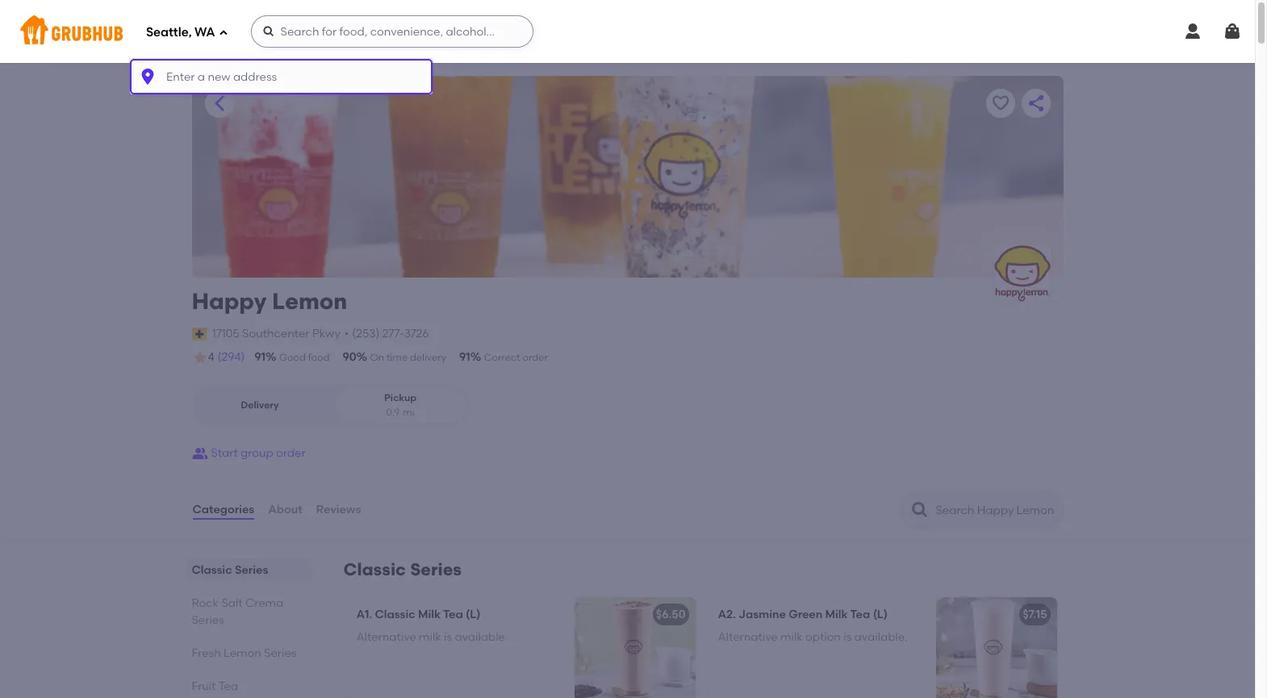 Task type: vqa. For each thing, say whether or not it's contained in the screenshot.
People icon
yes



Task type: describe. For each thing, give the bounding box(es) containing it.
1 is from the left
[[444, 631, 452, 644]]

categories button
[[192, 481, 255, 539]]

happy lemon logo image
[[994, 245, 1051, 302]]

crema
[[245, 597, 284, 610]]

0.9
[[386, 407, 400, 418]]

start group order button
[[192, 439, 306, 468]]

correct order
[[484, 352, 548, 363]]

fruit tea
[[192, 680, 238, 693]]

1 horizontal spatial svg image
[[218, 28, 228, 38]]

17105 southcenter pkwy
[[212, 327, 340, 340]]

1 horizontal spatial svg image
[[1183, 22, 1203, 41]]

start
[[211, 446, 238, 460]]

a2. jasmine green milk tea (l) image
[[936, 597, 1057, 698]]

a1. classic milk tea (l) image
[[574, 597, 695, 698]]

wa
[[195, 25, 215, 39]]

people icon image
[[192, 446, 208, 462]]

happy
[[192, 287, 267, 315]]

2 available. from the left
[[854, 631, 908, 644]]

option
[[806, 631, 841, 644]]

reviews button
[[315, 481, 362, 539]]

2 is from the left
[[844, 631, 852, 644]]

3726
[[404, 327, 429, 340]]

salt
[[221, 597, 243, 610]]

caret left icon image
[[209, 94, 229, 113]]

2 horizontal spatial tea
[[850, 608, 870, 622]]

Search Happy Lemon search field
[[934, 503, 1058, 518]]

series up "crema"
[[235, 563, 268, 577]]

seattle,
[[146, 25, 192, 39]]

1 available. from the left
[[455, 631, 508, 644]]

fruit
[[192, 680, 216, 693]]

southcenter
[[242, 327, 310, 340]]

search icon image
[[910, 500, 929, 520]]

save this restaurant image
[[991, 94, 1010, 113]]

about
[[268, 503, 302, 517]]

start group order
[[211, 446, 306, 460]]

pickup
[[384, 393, 417, 404]]

seattle, wa
[[146, 25, 215, 39]]

milk for is
[[419, 631, 441, 644]]

pkwy
[[312, 327, 340, 340]]

rock salt crema series tab
[[192, 595, 305, 629]]

fruit tea tab
[[192, 678, 305, 695]]

a1. classic milk tea (l)
[[356, 608, 481, 622]]

jasmine
[[739, 608, 786, 622]]

good food
[[279, 352, 330, 363]]

Enter a new address search field
[[130, 59, 433, 95]]

(294)
[[218, 350, 245, 364]]

classic right a1.
[[375, 608, 415, 622]]

delivery
[[410, 352, 446, 363]]

lemon for fresh
[[224, 647, 261, 660]]

0 horizontal spatial svg image
[[262, 25, 275, 38]]

milk for option
[[781, 631, 803, 644]]

•
[[344, 327, 349, 340]]

0 vertical spatial order
[[523, 352, 548, 363]]

subscription pass image
[[192, 328, 208, 340]]

mi
[[403, 407, 415, 418]]

classic up a1.
[[343, 559, 406, 580]]

food
[[308, 352, 330, 363]]

1 milk from the left
[[418, 608, 441, 622]]

90
[[343, 350, 356, 364]]

classic series inside tab
[[192, 563, 268, 577]]



Task type: locate. For each thing, give the bounding box(es) containing it.
0 horizontal spatial alternative
[[356, 631, 416, 644]]

fresh lemon series tab
[[192, 645, 305, 662]]

tea right fruit
[[218, 680, 238, 693]]

svg image
[[218, 28, 228, 38], [138, 67, 157, 87]]

classic series tab
[[192, 562, 305, 579]]

order right group on the left
[[276, 446, 306, 460]]

star icon image
[[192, 350, 208, 366]]

order
[[523, 352, 548, 363], [276, 446, 306, 460]]

1 alternative from the left
[[356, 631, 416, 644]]

reviews
[[316, 503, 361, 517]]

2 91 from the left
[[459, 350, 470, 364]]

1 milk from the left
[[419, 631, 441, 644]]

svg image down seattle,
[[138, 67, 157, 87]]

tea up alternative milk option is available.
[[850, 608, 870, 622]]

0 horizontal spatial 91
[[254, 350, 266, 364]]

1 horizontal spatial milk
[[825, 608, 848, 622]]

91
[[254, 350, 266, 364], [459, 350, 470, 364]]

time
[[387, 352, 408, 363]]

svg image
[[1183, 22, 1203, 41], [1223, 22, 1242, 41], [262, 25, 275, 38]]

0 horizontal spatial svg image
[[138, 67, 157, 87]]

$7.15
[[1023, 608, 1047, 622]]

91 down 17105 southcenter pkwy button
[[254, 350, 266, 364]]

lemon for happy
[[272, 287, 347, 315]]

alternative milk option is available.
[[718, 631, 908, 644]]

lemon inside tab
[[224, 647, 261, 660]]

series up a1. classic milk tea (l)
[[410, 559, 462, 580]]

order right correct
[[523, 352, 548, 363]]

Search for food, convenience, alcohol... search field
[[251, 15, 533, 48]]

fresh lemon series
[[192, 647, 297, 660]]

1 (l) from the left
[[466, 608, 481, 622]]

correct
[[484, 352, 520, 363]]

17105 southcenter pkwy button
[[211, 325, 341, 343]]

0 horizontal spatial milk
[[418, 608, 441, 622]]

1 horizontal spatial 91
[[459, 350, 470, 364]]

milk down a2. jasmine green milk tea (l)
[[781, 631, 803, 644]]

2 alternative from the left
[[718, 631, 778, 644]]

1 horizontal spatial available.
[[854, 631, 908, 644]]

0 horizontal spatial lemon
[[224, 647, 261, 660]]

classic
[[343, 559, 406, 580], [192, 563, 232, 577], [375, 608, 415, 622]]

tea inside tab
[[218, 680, 238, 693]]

a1.
[[356, 608, 372, 622]]

is
[[444, 631, 452, 644], [844, 631, 852, 644]]

0 horizontal spatial classic series
[[192, 563, 268, 577]]

on
[[370, 352, 384, 363]]

tea up alternative milk is available. at the left bottom
[[443, 608, 463, 622]]

2 milk from the left
[[781, 631, 803, 644]]

1 horizontal spatial lemon
[[272, 287, 347, 315]]

rock
[[192, 597, 219, 610]]

milk up alternative milk is available. at the left bottom
[[418, 608, 441, 622]]

milk
[[418, 608, 441, 622], [825, 608, 848, 622]]

save this restaurant button
[[986, 89, 1015, 118]]

classic up rock
[[192, 563, 232, 577]]

is down a1. classic milk tea (l)
[[444, 631, 452, 644]]

delivery
[[241, 400, 279, 411]]

on time delivery
[[370, 352, 446, 363]]

1 horizontal spatial tea
[[443, 608, 463, 622]]

alternative down jasmine on the right of the page
[[718, 631, 778, 644]]

pickup 0.9 mi
[[384, 393, 417, 418]]

1 horizontal spatial alternative
[[718, 631, 778, 644]]

0 horizontal spatial available.
[[455, 631, 508, 644]]

series down rock
[[192, 613, 224, 627]]

2 milk from the left
[[825, 608, 848, 622]]

(253) 277-3726 button
[[352, 326, 429, 342]]

(253)
[[352, 327, 380, 340]]

alternative for classic
[[356, 631, 416, 644]]

good
[[279, 352, 306, 363]]

share icon image
[[1026, 94, 1046, 113]]

green
[[789, 608, 823, 622]]

milk up the option
[[825, 608, 848, 622]]

alternative for jasmine
[[718, 631, 778, 644]]

lemon up pkwy
[[272, 287, 347, 315]]

$6.50
[[656, 608, 686, 622]]

lemon
[[272, 287, 347, 315], [224, 647, 261, 660]]

about button
[[267, 481, 303, 539]]

(l)
[[466, 608, 481, 622], [873, 608, 888, 622]]

lemon up fruit tea tab
[[224, 647, 261, 660]]

91 for good food
[[254, 350, 266, 364]]

1 horizontal spatial (l)
[[873, 608, 888, 622]]

classic series up a1. classic milk tea (l)
[[343, 559, 462, 580]]

1 horizontal spatial classic series
[[343, 559, 462, 580]]

milk
[[419, 631, 441, 644], [781, 631, 803, 644]]

1 91 from the left
[[254, 350, 266, 364]]

classic inside "classic series" tab
[[192, 563, 232, 577]]

classic series up the salt
[[192, 563, 268, 577]]

series
[[410, 559, 462, 580], [235, 563, 268, 577], [192, 613, 224, 627], [264, 647, 297, 660]]

4
[[208, 350, 214, 364]]

available.
[[455, 631, 508, 644], [854, 631, 908, 644]]

2 horizontal spatial svg image
[[1223, 22, 1242, 41]]

tea
[[443, 608, 463, 622], [850, 608, 870, 622], [218, 680, 238, 693]]

91 right delivery
[[459, 350, 470, 364]]

a2.
[[718, 608, 736, 622]]

0 vertical spatial svg image
[[218, 28, 228, 38]]

fresh
[[192, 647, 221, 660]]

2 (l) from the left
[[873, 608, 888, 622]]

(l) up alternative milk option is available.
[[873, 608, 888, 622]]

is right the option
[[844, 631, 852, 644]]

alternative milk is available.
[[356, 631, 508, 644]]

277-
[[382, 327, 404, 340]]

svg image right the wa
[[218, 28, 228, 38]]

categories
[[193, 503, 254, 517]]

rock salt crema series
[[192, 597, 284, 627]]

series inside rock salt crema series
[[192, 613, 224, 627]]

a2. jasmine green milk tea (l)
[[718, 608, 888, 622]]

0 horizontal spatial tea
[[218, 680, 238, 693]]

main navigation navigation
[[0, 0, 1267, 698]]

alternative
[[356, 631, 416, 644], [718, 631, 778, 644]]

happy lemon
[[192, 287, 347, 315]]

option group
[[192, 385, 469, 426]]

0 vertical spatial lemon
[[272, 287, 347, 315]]

option group containing pickup
[[192, 385, 469, 426]]

1 vertical spatial svg image
[[138, 67, 157, 87]]

1 vertical spatial order
[[276, 446, 306, 460]]

0 horizontal spatial is
[[444, 631, 452, 644]]

1 horizontal spatial is
[[844, 631, 852, 644]]

order inside button
[[276, 446, 306, 460]]

0 horizontal spatial (l)
[[466, 608, 481, 622]]

• (253) 277-3726
[[344, 327, 429, 340]]

classic series
[[343, 559, 462, 580], [192, 563, 268, 577]]

available. down a1. classic milk tea (l)
[[455, 631, 508, 644]]

available. right the option
[[854, 631, 908, 644]]

0 horizontal spatial order
[[276, 446, 306, 460]]

17105
[[212, 327, 239, 340]]

series up fruit tea tab
[[264, 647, 297, 660]]

1 horizontal spatial milk
[[781, 631, 803, 644]]

1 horizontal spatial order
[[523, 352, 548, 363]]

milk down a1. classic milk tea (l)
[[419, 631, 441, 644]]

1 vertical spatial lemon
[[224, 647, 261, 660]]

alternative down a1.
[[356, 631, 416, 644]]

0 horizontal spatial milk
[[419, 631, 441, 644]]

91 for correct order
[[459, 350, 470, 364]]

group
[[241, 446, 273, 460]]

(l) up alternative milk is available. at the left bottom
[[466, 608, 481, 622]]



